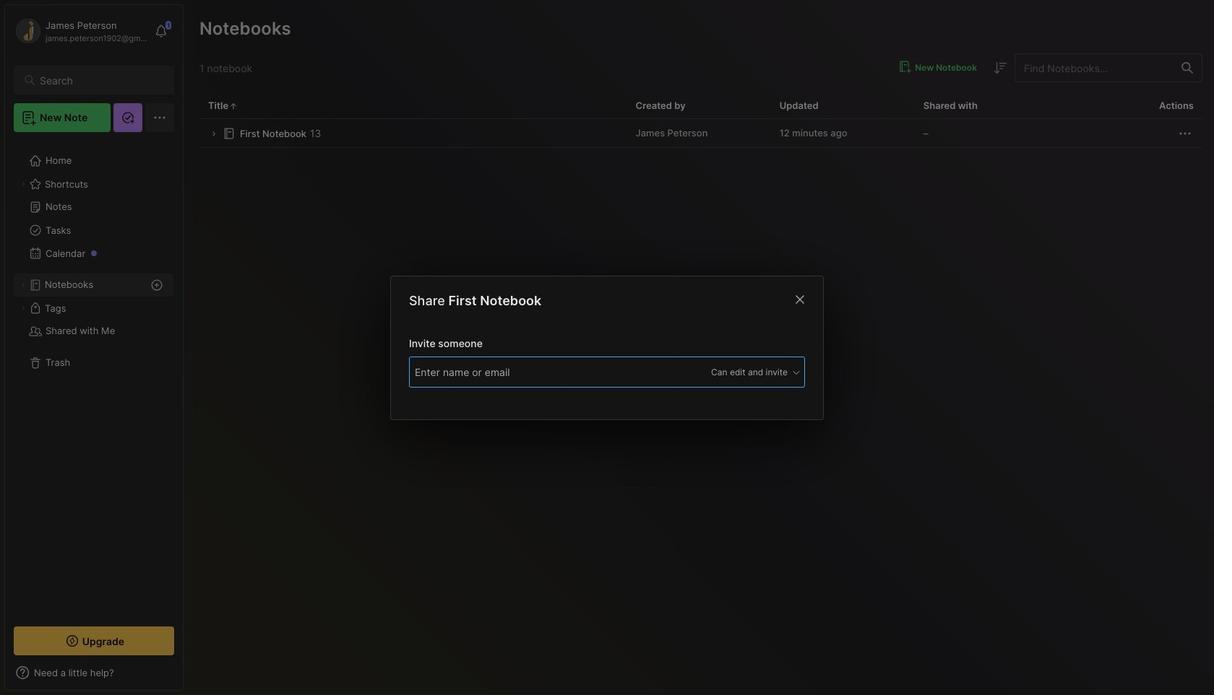 Task type: vqa. For each thing, say whether or not it's contained in the screenshot.
tree within Main element
yes



Task type: describe. For each thing, give the bounding box(es) containing it.
Search text field
[[40, 74, 161, 87]]

close image
[[791, 291, 809, 308]]

tree inside main element
[[5, 141, 183, 614]]

none search field inside main element
[[40, 72, 161, 89]]

Find Notebooks… text field
[[1015, 56, 1173, 80]]

expand notebooks image
[[19, 281, 27, 290]]



Task type: locate. For each thing, give the bounding box(es) containing it.
main element
[[0, 0, 188, 696]]

Add tag field
[[413, 364, 587, 380]]

None search field
[[40, 72, 161, 89]]

Select permission field
[[684, 366, 801, 379]]

row
[[199, 119, 1203, 148]]

expand tags image
[[19, 304, 27, 313]]

tree
[[5, 141, 183, 614]]



